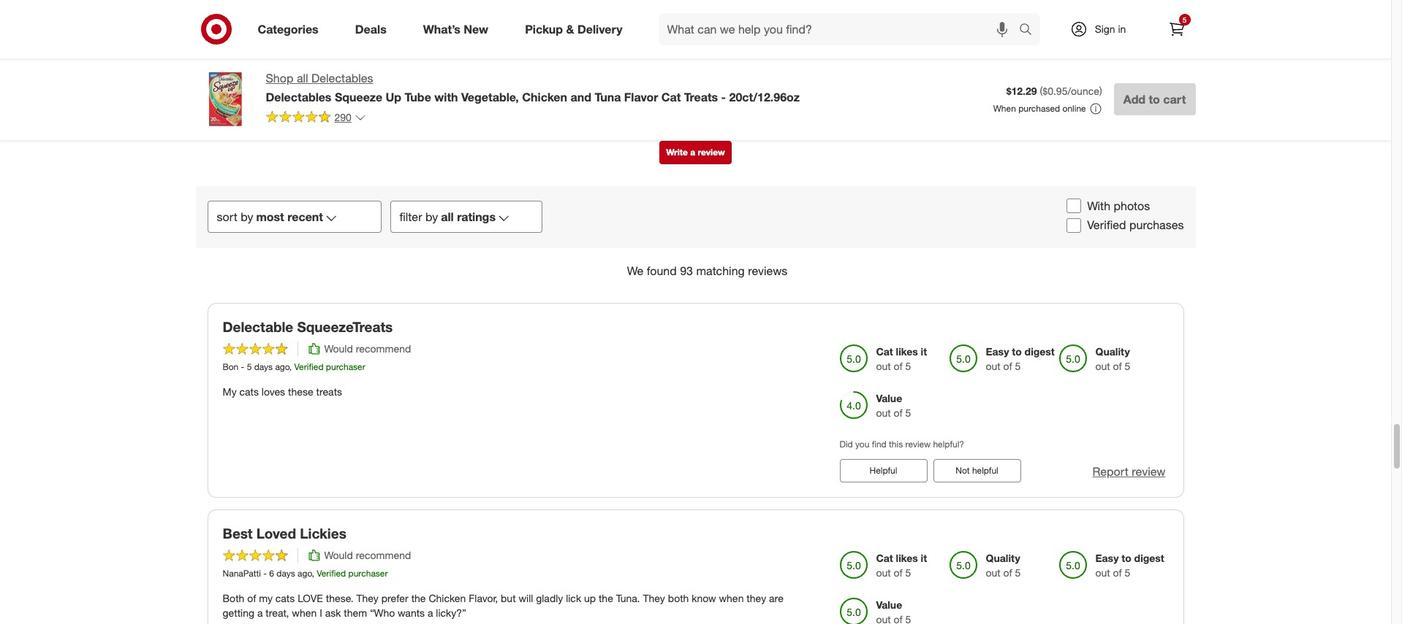 Task type: locate. For each thing, give the bounding box(es) containing it.
when down love
[[292, 607, 317, 620]]

review right report
[[1132, 465, 1166, 479]]

1 vertical spatial quality out of 5
[[986, 552, 1021, 579]]

review down see
[[966, 62, 996, 75]]

days for squeezetreats
[[254, 362, 273, 373]]

would
[[324, 343, 353, 355], [324, 549, 353, 562]]

, for loved
[[312, 568, 314, 579]]

a right the write
[[690, 147, 695, 158]]

0 vertical spatial with
[[201, 185, 220, 196]]

by inside with a variety of textures and flavors, these lickable cat treats are loved by even the pickiest of eaters. each pouch can be served as a lickable treat on its own, as a tasty complement or as a topper to other cat foods. they're versatile and irresistible!
[[503, 185, 513, 196]]

eaters.
[[600, 185, 629, 196]]

as right own, in the right top of the page
[[871, 185, 882, 196]]

- for squeezetreats
[[241, 362, 244, 373]]

0 horizontal spatial days
[[254, 362, 273, 373]]

getting
[[223, 607, 254, 620]]

1 it from the top
[[921, 346, 927, 358]]

2 vertical spatial verified
[[317, 568, 346, 579]]

chicken inside shop all delectables delectables squeeze up tube with vegetable, chicken and tuna flavor cat treats - 20ct/12.96oz
[[522, 90, 567, 104]]

pouch
[[656, 185, 682, 196]]

0 vertical spatial would recommend
[[324, 343, 411, 355]]

1 horizontal spatial when
[[719, 593, 744, 605]]

0 horizontal spatial the
[[411, 593, 426, 605]]

tuna.
[[616, 593, 640, 605]]

1 would from the top
[[324, 343, 353, 355]]

purchaser
[[326, 362, 365, 373], [348, 568, 388, 579]]

1 horizontal spatial as
[[871, 185, 882, 196]]

, for squeezetreats
[[289, 362, 292, 373]]

by left even
[[503, 185, 513, 196]]

are left loved
[[462, 185, 475, 196]]

my cats loves these treats
[[223, 386, 342, 398]]

ago up my cats loves these treats
[[275, 362, 289, 373]]

verified up these.
[[317, 568, 346, 579]]

with for with a variety of textures and flavors, these lickable cat treats are loved by even the pickiest of eaters. each pouch can be served as a lickable treat on its own, as a tasty complement or as a topper to other cat foods. they're versatile and irresistible!
[[201, 185, 220, 196]]

1 vertical spatial would recommend
[[324, 549, 411, 562]]

both
[[668, 593, 689, 605]]

1 horizontal spatial -
[[263, 568, 267, 579]]

1 horizontal spatial they
[[643, 593, 665, 605]]

recent
[[287, 210, 323, 225]]

1 horizontal spatial ,
[[312, 568, 314, 579]]

290
[[334, 111, 352, 123]]

1 vertical spatial -
[[241, 362, 244, 373]]

the up wants
[[411, 593, 426, 605]]

lick
[[566, 593, 581, 605]]

chicken
[[522, 90, 567, 104], [429, 593, 466, 605]]

cat likes it out of 5 for easy
[[876, 346, 927, 373]]

With photos checkbox
[[1067, 199, 1081, 213]]

likes
[[896, 346, 918, 358], [896, 552, 918, 565]]

chicken for vegetable,
[[522, 90, 567, 104]]

chicken right vegetable, at left
[[522, 90, 567, 104]]

ago for loved
[[298, 568, 312, 579]]

days for loved
[[277, 568, 295, 579]]

1 horizontal spatial lickable
[[767, 185, 799, 196]]

image of delectables squeeze up tube with vegetable, chicken and tuna flavor cat treats - 20ct/12.96oz image
[[196, 70, 254, 129]]

1 horizontal spatial ago
[[298, 568, 312, 579]]

1 vertical spatial ,
[[312, 568, 314, 579]]

1 vertical spatial these
[[288, 386, 313, 398]]

value for value
[[876, 599, 902, 612]]

days right '6'
[[277, 568, 295, 579]]

verified down with photos
[[1087, 218, 1126, 233]]

these right flavors,
[[360, 185, 383, 196]]

0 horizontal spatial ,
[[289, 362, 292, 373]]

digest
[[1025, 346, 1055, 358], [1134, 552, 1164, 565]]

1 vertical spatial digest
[[1134, 552, 1164, 565]]

are
[[462, 185, 475, 196], [769, 593, 783, 605]]

as right or at the right of page
[[980, 185, 990, 196]]

would recommend for best loved lickies
[[324, 549, 411, 562]]

2 likes from the top
[[896, 552, 918, 565]]

2 it from the top
[[921, 552, 927, 565]]

2 recommend from the top
[[356, 549, 411, 562]]

a down my
[[257, 607, 263, 620]]

5
[[1183, 15, 1187, 24], [905, 360, 911, 373], [1015, 360, 1021, 373], [1125, 360, 1130, 373], [247, 362, 252, 373], [905, 407, 911, 419], [905, 567, 911, 579], [1015, 567, 1021, 579], [1125, 567, 1130, 579]]

these down bon - 5 days ago , verified purchaser on the bottom left of page
[[288, 386, 313, 398]]

1 vertical spatial treats
[[316, 386, 342, 398]]

0 vertical spatial and
[[570, 90, 591, 104]]

each
[[632, 185, 653, 196]]

as
[[747, 185, 757, 196], [871, 185, 882, 196], [980, 185, 990, 196]]

1 horizontal spatial by
[[425, 210, 438, 225]]

would recommend down squeezetreats
[[324, 343, 411, 355]]

write a review button
[[660, 141, 732, 164]]

0 horizontal spatial cats
[[239, 386, 259, 398]]

1 vertical spatial days
[[277, 568, 295, 579]]

1 horizontal spatial and
[[308, 185, 324, 196]]

2 would recommend from the top
[[324, 549, 411, 562]]

easy
[[986, 346, 1009, 358], [1095, 552, 1119, 565]]

chicken inside both of my cats love these. they prefer the chicken flavor, but will gladly lick up the tuna. they both know when they are getting a treat, when i ask them "who wants a licky?"
[[429, 593, 466, 605]]

1 vertical spatial easy to digest out of 5
[[1095, 552, 1164, 579]]

the right even
[[539, 185, 552, 196]]

0 vertical spatial chicken
[[522, 90, 567, 104]]

the
[[539, 185, 552, 196], [411, 593, 426, 605], [599, 593, 613, 605]]

with inside with a variety of textures and flavors, these lickable cat treats are loved by even the pickiest of eaters. each pouch can be served as a lickable treat on its own, as a tasty complement or as a topper to other cat foods. they're versatile and irresistible!
[[201, 185, 220, 196]]

1 value from the top
[[876, 392, 902, 405]]

1 vertical spatial purchaser
[[348, 568, 388, 579]]

1 horizontal spatial all
[[441, 210, 454, 225]]

2 value from the top
[[876, 599, 902, 612]]

verified for loved
[[317, 568, 346, 579]]

easy to digest out of 5
[[986, 346, 1055, 373], [1095, 552, 1164, 579]]

not helpful
[[956, 466, 998, 477]]

0 horizontal spatial -
[[241, 362, 244, 373]]

- inside shop all delectables delectables squeeze up tube with vegetable, chicken and tuna flavor cat treats - 20ct/12.96oz
[[721, 90, 726, 104]]

deals link
[[343, 13, 405, 45]]

purchaser for best loved lickies
[[348, 568, 388, 579]]

and left tuna
[[570, 90, 591, 104]]

0 vertical spatial all
[[297, 71, 308, 86]]

2 would from the top
[[324, 549, 353, 562]]

purchaser down squeezetreats
[[326, 362, 365, 373]]

1 vertical spatial cat likes it out of 5
[[876, 552, 927, 579]]

cats up treat,
[[275, 593, 295, 605]]

cat
[[661, 90, 681, 104]]

delectables down shop
[[266, 90, 331, 104]]

0 horizontal spatial and
[[201, 197, 217, 208]]

1 horizontal spatial treats
[[435, 185, 459, 196]]

reviews
[[748, 264, 787, 279]]

days up loves
[[254, 362, 273, 373]]

1 horizontal spatial these
[[360, 185, 383, 196]]

1 vertical spatial cats
[[275, 593, 295, 605]]

treat
[[802, 185, 821, 196]]

purchaser up prefer on the left bottom of page
[[348, 568, 388, 579]]

lickable up filter
[[386, 185, 417, 196]]

0 horizontal spatial digest
[[1025, 346, 1055, 358]]

would for best loved lickies
[[324, 549, 353, 562]]

add to cart
[[1123, 92, 1186, 107]]

0 horizontal spatial lickable
[[386, 185, 417, 196]]

out inside value out of 5
[[876, 407, 891, 419]]

verified up my cats loves these treats
[[294, 362, 323, 373]]

0 vertical spatial treats
[[435, 185, 459, 196]]

they're
[[1109, 185, 1141, 196]]

all right shop
[[297, 71, 308, 86]]

purchaser for delectable squeezetreats
[[326, 362, 365, 373]]

my
[[259, 593, 273, 605]]

1 vertical spatial value
[[876, 599, 902, 612]]

but
[[501, 593, 516, 605]]

lickies
[[300, 526, 346, 542]]

guest review image 2 of 12, zoom in image
[[438, 16, 529, 107]]

all
[[297, 71, 308, 86], [441, 210, 454, 225]]

a right wants
[[428, 607, 433, 620]]

0 horizontal spatial easy
[[986, 346, 1009, 358]]

0 horizontal spatial all
[[297, 71, 308, 86]]

with down foods.
[[1087, 198, 1110, 213]]

0 horizontal spatial by
[[241, 210, 253, 225]]

2 cat likes it out of 5 from the top
[[876, 552, 927, 579]]

- right the 'bon'
[[241, 362, 244, 373]]

1 vertical spatial are
[[769, 593, 783, 605]]

ago up love
[[298, 568, 312, 579]]

delectables up 'squeeze'
[[311, 71, 373, 86]]

a
[[690, 147, 695, 158], [222, 185, 228, 196], [759, 185, 765, 196], [884, 185, 889, 196], [993, 185, 998, 196], [257, 607, 263, 620], [428, 607, 433, 620]]

1 horizontal spatial days
[[277, 568, 295, 579]]

2 as from the left
[[871, 185, 882, 196]]

1 vertical spatial when
[[292, 607, 317, 620]]

1 horizontal spatial quality
[[1095, 346, 1130, 358]]

0 vertical spatial would
[[324, 343, 353, 355]]

cats inside both of my cats love these. they prefer the chicken flavor, but will gladly lick up the tuna. they both know when they are getting a treat, when i ask them "who wants a licky?"
[[275, 593, 295, 605]]

pickup & delivery link
[[513, 13, 641, 45]]

recommend up prefer on the left bottom of page
[[356, 549, 411, 562]]

all inside shop all delectables delectables squeeze up tube with vegetable, chicken and tuna flavor cat treats - 20ct/12.96oz
[[297, 71, 308, 86]]

all left ratings
[[441, 210, 454, 225]]

chicken up licky?"
[[429, 593, 466, 605]]

0 vertical spatial purchaser
[[326, 362, 365, 373]]

)
[[1099, 85, 1102, 97]]

value
[[876, 392, 902, 405], [876, 599, 902, 612]]

guest review image 6 of 12, zoom in image
[[850, 16, 942, 107]]

1 recommend from the top
[[356, 343, 411, 355]]

1 vertical spatial ago
[[298, 568, 312, 579]]

guest review image 4 of 12, zoom in image
[[644, 16, 735, 107]]

1 horizontal spatial the
[[539, 185, 552, 196]]

by down irresistible!
[[241, 210, 253, 225]]

0 vertical spatial are
[[462, 185, 475, 196]]

"who
[[370, 607, 395, 620]]

0 vertical spatial these
[[360, 185, 383, 196]]

matching
[[696, 264, 745, 279]]

up
[[584, 593, 596, 605]]

value inside value out of 5
[[876, 392, 902, 405]]

of inside value out of 5
[[894, 407, 903, 419]]

to inside with a variety of textures and flavors, these lickable cat treats are loved by even the pickiest of eaters. each pouch can be served as a lickable treat on its own, as a tasty complement or as a topper to other cat foods. they're versatile and irresistible!
[[1030, 185, 1038, 196]]

a right served
[[759, 185, 765, 196]]

treats up filter by all ratings
[[435, 185, 459, 196]]

delectables
[[311, 71, 373, 86], [266, 90, 331, 104]]

would recommend down lickies
[[324, 549, 411, 562]]

1 horizontal spatial with
[[1087, 198, 1110, 213]]

when left they
[[719, 593, 744, 605]]

did you find this review helpful?
[[840, 439, 964, 450]]

cats right my
[[239, 386, 259, 398]]

1 vertical spatial likes
[[896, 552, 918, 565]]

will
[[519, 593, 533, 605]]

1 would recommend from the top
[[324, 343, 411, 355]]

1 cat likes it out of 5 from the top
[[876, 346, 927, 373]]

1 horizontal spatial chicken
[[522, 90, 567, 104]]

Verified purchases checkbox
[[1067, 218, 1081, 233]]

by for filter by all ratings
[[425, 210, 438, 225]]

0 vertical spatial easy to digest out of 5
[[986, 346, 1055, 373]]

1 horizontal spatial cats
[[275, 593, 295, 605]]

the right up
[[599, 593, 613, 605]]

they
[[747, 593, 766, 605]]

6
[[269, 568, 274, 579]]

pickiest
[[555, 185, 587, 196]]

2 vertical spatial -
[[263, 568, 267, 579]]

0 horizontal spatial as
[[747, 185, 757, 196]]

, up love
[[312, 568, 314, 579]]

and left flavors,
[[308, 185, 324, 196]]

0 vertical spatial recommend
[[356, 343, 411, 355]]

delectable
[[223, 319, 293, 336]]

1 horizontal spatial are
[[769, 593, 783, 605]]

0 vertical spatial cat likes it out of 5
[[876, 346, 927, 373]]

and left irresistible!
[[201, 197, 217, 208]]

1 vertical spatial verified
[[294, 362, 323, 373]]

, up my cats loves these treats
[[289, 362, 292, 373]]

0 vertical spatial ,
[[289, 362, 292, 373]]

1 vertical spatial with
[[1087, 198, 1110, 213]]

they up 'them'
[[356, 593, 379, 605]]

as right served
[[747, 185, 757, 196]]

0 horizontal spatial these
[[288, 386, 313, 398]]

served
[[716, 185, 744, 196]]

1 likes from the top
[[896, 346, 918, 358]]

ago for squeezetreats
[[275, 362, 289, 373]]

cats
[[239, 386, 259, 398], [275, 593, 295, 605]]

- right treats
[[721, 90, 726, 104]]

2 horizontal spatial and
[[570, 90, 591, 104]]

0 horizontal spatial treats
[[316, 386, 342, 398]]

0 vertical spatial verified
[[1087, 218, 1126, 233]]

2 horizontal spatial by
[[503, 185, 513, 196]]

to
[[1149, 92, 1160, 107], [1030, 185, 1038, 196], [1012, 346, 1022, 358], [1122, 552, 1131, 565]]

treats down bon - 5 days ago , verified purchaser on the bottom left of page
[[316, 386, 342, 398]]

see more review images
[[966, 48, 1032, 75]]

0 horizontal spatial are
[[462, 185, 475, 196]]

2 horizontal spatial the
[[599, 593, 613, 605]]

helpful?
[[933, 439, 964, 450]]

are inside both of my cats love these. they prefer the chicken flavor, but will gladly lick up the tuna. they both know when they are getting a treat, when i ask them "who wants a licky?"
[[769, 593, 783, 605]]

recommend down squeezetreats
[[356, 343, 411, 355]]

3 as from the left
[[980, 185, 990, 196]]

with up "sort"
[[201, 185, 220, 196]]

0 vertical spatial -
[[721, 90, 726, 104]]

lickable left the treat
[[767, 185, 799, 196]]

- left '6'
[[263, 568, 267, 579]]

would down lickies
[[324, 549, 353, 562]]

are right they
[[769, 593, 783, 605]]

even
[[516, 185, 537, 196]]

when
[[993, 103, 1016, 114]]

0 vertical spatial likes
[[896, 346, 918, 358]]

2 lickable from the left
[[767, 185, 799, 196]]

1 vertical spatial easy
[[1095, 552, 1119, 565]]

1 vertical spatial would
[[324, 549, 353, 562]]

by right filter
[[425, 210, 438, 225]]

own,
[[849, 185, 869, 196]]

report review button
[[1092, 464, 1166, 481]]

review inside button
[[1132, 465, 1166, 479]]

with for with photos
[[1087, 198, 1110, 213]]

2 they from the left
[[643, 593, 665, 605]]

&
[[566, 22, 574, 36]]

0 vertical spatial quality out of 5
[[1095, 346, 1130, 373]]

photos
[[1114, 198, 1150, 213]]

1 horizontal spatial digest
[[1134, 552, 1164, 565]]

search button
[[1012, 13, 1047, 48]]

1 horizontal spatial easy to digest out of 5
[[1095, 552, 1164, 579]]

they left both
[[643, 593, 665, 605]]

of
[[261, 185, 269, 196], [589, 185, 597, 196], [894, 360, 903, 373], [1003, 360, 1012, 373], [1113, 360, 1122, 373], [894, 407, 903, 419], [894, 567, 903, 579], [1003, 567, 1012, 579], [1113, 567, 1122, 579], [247, 593, 256, 605]]

would for delectable squeezetreats
[[324, 343, 353, 355]]

0 horizontal spatial with
[[201, 185, 220, 196]]

would down squeezetreats
[[324, 343, 353, 355]]

0 vertical spatial it
[[921, 346, 927, 358]]

tuna
[[595, 90, 621, 104]]

value for value out of 5
[[876, 392, 902, 405]]

delectable squeezetreats
[[223, 319, 393, 336]]

them
[[344, 607, 367, 620]]

would recommend
[[324, 343, 411, 355], [324, 549, 411, 562]]

0 vertical spatial value
[[876, 392, 902, 405]]

more
[[998, 48, 1021, 60]]

0 vertical spatial days
[[254, 362, 273, 373]]

1 vertical spatial all
[[441, 210, 454, 225]]

1 vertical spatial quality
[[986, 552, 1020, 565]]

quality out of 5
[[1095, 346, 1130, 373], [986, 552, 1021, 579]]

(
[[1040, 85, 1043, 97]]

290 link
[[266, 110, 366, 127]]

0 vertical spatial ago
[[275, 362, 289, 373]]

2 horizontal spatial -
[[721, 90, 726, 104]]

and
[[570, 90, 591, 104], [308, 185, 324, 196], [201, 197, 217, 208]]



Task type: vqa. For each thing, say whether or not it's contained in the screenshot.
Did
yes



Task type: describe. For each thing, give the bounding box(es) containing it.
review right this
[[905, 439, 931, 450]]

loves
[[262, 386, 285, 398]]

when purchased online
[[993, 103, 1086, 114]]

sort by most recent
[[217, 210, 323, 225]]

1 lickable from the left
[[386, 185, 417, 196]]

squeeze
[[335, 90, 382, 104]]

sort
[[217, 210, 237, 225]]

20ct/12.96oz
[[729, 90, 800, 104]]

other
[[1041, 185, 1063, 196]]

likes for quality
[[896, 552, 918, 565]]

vegetable,
[[461, 90, 519, 104]]

a left 'variety'
[[222, 185, 228, 196]]

prefer
[[381, 593, 408, 605]]

0 vertical spatial cats
[[239, 386, 259, 398]]

a inside button
[[690, 147, 695, 158]]

tube
[[405, 90, 431, 104]]

its
[[837, 185, 846, 196]]

helpful
[[972, 466, 998, 477]]

or
[[969, 185, 978, 196]]

irresistible!
[[219, 197, 265, 208]]

sign in link
[[1057, 13, 1149, 45]]

nanapatti - 6 days ago , verified purchaser
[[223, 568, 388, 579]]

a left tasty
[[884, 185, 889, 196]]

recommend for best loved lickies
[[356, 549, 411, 562]]

verified for squeezetreats
[[294, 362, 323, 373]]

0 vertical spatial easy
[[986, 346, 1009, 358]]

cart
[[1163, 92, 1186, 107]]

write a review
[[666, 147, 725, 158]]

$12.29 ( $0.95 /ounce )
[[1006, 85, 1102, 97]]

1 vertical spatial delectables
[[266, 90, 331, 104]]

we
[[627, 264, 643, 279]]

likes for easy
[[896, 346, 918, 358]]

guest review image 3 of 12, zoom in image
[[541, 16, 632, 107]]

we found 93 matching reviews
[[627, 264, 787, 279]]

it for quality
[[921, 552, 927, 565]]

topper
[[1001, 185, 1028, 196]]

my
[[223, 386, 237, 398]]

both
[[223, 593, 244, 605]]

treat,
[[266, 607, 289, 620]]

both of my cats love these. they prefer the chicken flavor, but will gladly lick up the tuna. they both know when they are getting a treat, when i ask them "who wants a licky?"
[[223, 593, 783, 620]]

1 they from the left
[[356, 593, 379, 605]]

foods.
[[1081, 185, 1107, 196]]

purchases
[[1129, 218, 1184, 233]]

chicken for the
[[429, 593, 466, 605]]

loved
[[478, 185, 501, 196]]

recommend for delectable squeezetreats
[[356, 343, 411, 355]]

write
[[666, 147, 688, 158]]

0 vertical spatial delectables
[[311, 71, 373, 86]]

add to cart button
[[1114, 83, 1196, 115]]

1 horizontal spatial easy
[[1095, 552, 1119, 565]]

treats inside with a variety of textures and flavors, these lickable cat treats are loved by even the pickiest of eaters. each pouch can be served as a lickable treat on its own, as a tasty complement or as a topper to other cat foods. they're versatile and irresistible!
[[435, 185, 459, 196]]

What can we help you find? suggestions appear below search field
[[658, 13, 1022, 45]]

/ounce
[[1068, 85, 1099, 97]]

are inside with a variety of textures and flavors, these lickable cat treats are loved by even the pickiest of eaters. each pouch can be served as a lickable treat on its own, as a tasty complement or as a topper to other cat foods. they're versatile and irresistible!
[[462, 185, 475, 196]]

shop
[[266, 71, 293, 86]]

be
[[702, 185, 713, 196]]

did
[[840, 439, 853, 450]]

filter by all ratings
[[399, 210, 496, 225]]

guest review image 1 of 12, zoom in image
[[335, 16, 426, 107]]

complement
[[915, 185, 967, 196]]

i
[[320, 607, 322, 620]]

1 horizontal spatial quality out of 5
[[1095, 346, 1130, 373]]

images
[[999, 62, 1032, 75]]

review inside see more review images
[[966, 62, 996, 75]]

- for loved
[[263, 568, 267, 579]]

pickup & delivery
[[525, 22, 622, 36]]

search
[[1012, 23, 1047, 38]]

0 horizontal spatial quality out of 5
[[986, 552, 1021, 579]]

find
[[872, 439, 886, 450]]

it for easy to digest
[[921, 346, 927, 358]]

flavor,
[[469, 593, 498, 605]]

gladly
[[536, 593, 563, 605]]

this
[[889, 439, 903, 450]]

these inside with a variety of textures and flavors, these lickable cat treats are loved by even the pickiest of eaters. each pouch can be served as a lickable treat on its own, as a tasty complement or as a topper to other cat foods. they're versatile and irresistible!
[[360, 185, 383, 196]]

cat likes it out of 5 for quality
[[876, 552, 927, 579]]

5 link
[[1160, 13, 1193, 45]]

you
[[855, 439, 869, 450]]

what's
[[423, 22, 460, 36]]

5 inside 5 link
[[1183, 15, 1187, 24]]

deals
[[355, 22, 387, 36]]

0 horizontal spatial easy to digest out of 5
[[986, 346, 1055, 373]]

would recommend for delectable squeezetreats
[[324, 343, 411, 355]]

with
[[434, 90, 458, 104]]

guest review image 5 of 12, zoom in image
[[747, 16, 838, 107]]

new
[[464, 22, 488, 36]]

bon - 5 days ago , verified purchaser
[[223, 362, 365, 373]]

a left topper
[[993, 185, 998, 196]]

0 vertical spatial when
[[719, 593, 744, 605]]

these.
[[326, 593, 353, 605]]

0 horizontal spatial quality
[[986, 552, 1020, 565]]

add
[[1123, 92, 1145, 107]]

5 inside value out of 5
[[905, 407, 911, 419]]

0 horizontal spatial when
[[292, 607, 317, 620]]

love
[[298, 593, 323, 605]]

report review
[[1092, 465, 1166, 479]]

ask
[[325, 607, 341, 620]]

categories link
[[245, 13, 337, 45]]

see more review images button
[[953, 16, 1045, 107]]

what's new link
[[411, 13, 507, 45]]

know
[[692, 593, 716, 605]]

shop all delectables delectables squeeze up tube with vegetable, chicken and tuna flavor cat treats - 20ct/12.96oz
[[266, 71, 800, 104]]

categories
[[258, 22, 319, 36]]

with photos
[[1087, 198, 1150, 213]]

versatile
[[1143, 185, 1179, 196]]

$12.29
[[1006, 85, 1037, 97]]

what's new
[[423, 22, 488, 36]]

not
[[956, 466, 970, 477]]

purchased
[[1018, 103, 1060, 114]]

report
[[1092, 465, 1129, 479]]

1 as from the left
[[747, 185, 757, 196]]

most
[[256, 210, 284, 225]]

by for sort by most recent
[[241, 210, 253, 225]]

2 vertical spatial and
[[201, 197, 217, 208]]

0 vertical spatial digest
[[1025, 346, 1055, 358]]

nanapatti
[[223, 568, 261, 579]]

1 vertical spatial and
[[308, 185, 324, 196]]

wants
[[398, 607, 425, 620]]

and inside shop all delectables delectables squeeze up tube with vegetable, chicken and tuna flavor cat treats - 20ct/12.96oz
[[570, 90, 591, 104]]

helpful
[[870, 466, 897, 477]]

filter
[[399, 210, 422, 225]]

review right the write
[[698, 147, 725, 158]]

the inside with a variety of textures and flavors, these lickable cat treats are loved by even the pickiest of eaters. each pouch can be served as a lickable treat on its own, as a tasty complement or as a topper to other cat foods. they're versatile and irresistible!
[[539, 185, 552, 196]]

not helpful button
[[933, 460, 1021, 483]]

can
[[684, 185, 700, 196]]

to inside button
[[1149, 92, 1160, 107]]

of inside both of my cats love these. they prefer the chicken flavor, but will gladly lick up the tuna. they both know when they are getting a treat, when i ask them "who wants a licky?"
[[247, 593, 256, 605]]



